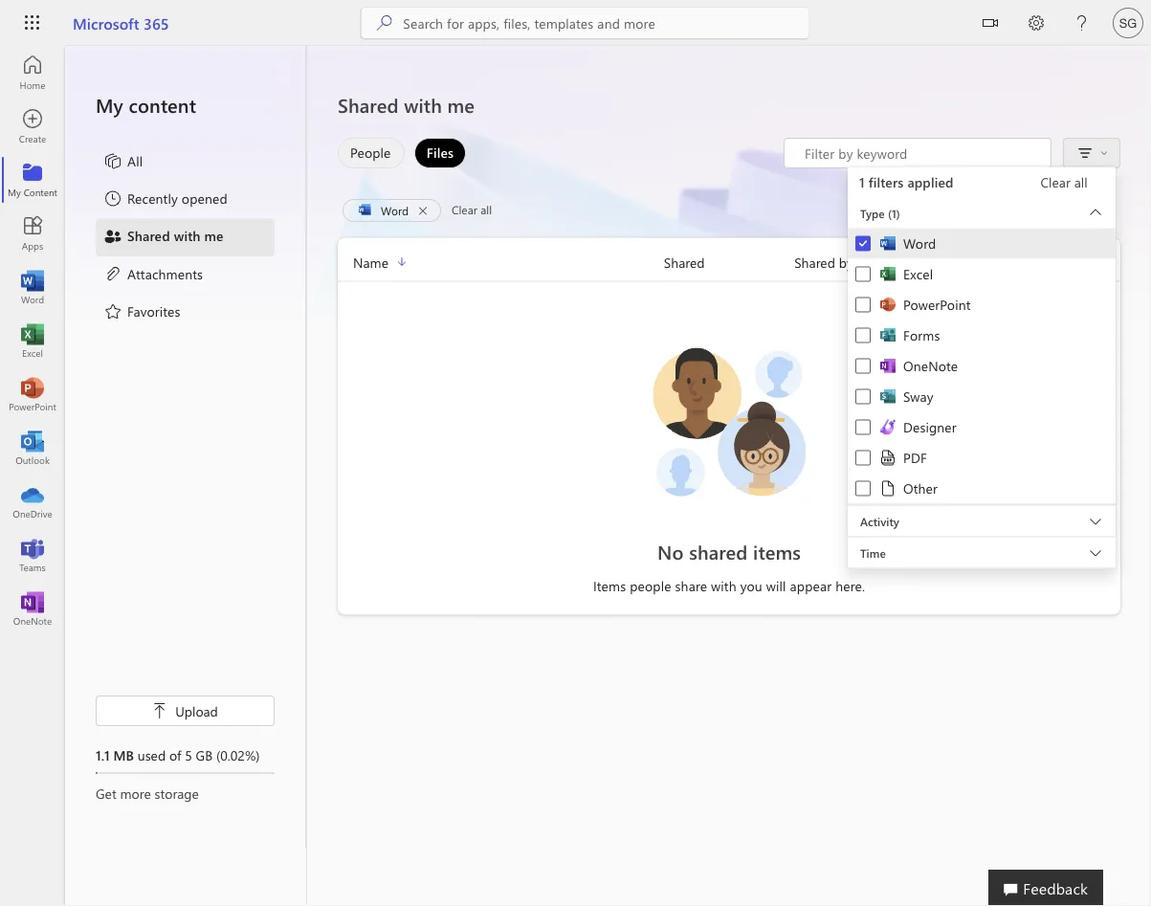 Task type: describe. For each thing, give the bounding box(es) containing it.
microsoft 365 banner
[[0, 0, 1151, 49]]

feedback
[[1023, 878, 1088, 898]]

onedrive image
[[23, 492, 42, 511]]

activity, column 4 of 4 column header
[[925, 251, 1121, 273]]

gb
[[196, 746, 213, 764]]

clear for the top the clear all button
[[1041, 173, 1071, 191]]

my content left pane navigation navigation
[[65, 46, 306, 849]]

time
[[860, 545, 886, 560]]

shared inside "button"
[[795, 253, 835, 271]]

recently opened
[[127, 189, 228, 207]]

shared
[[689, 539, 748, 564]]

items people share with you will appear here. status
[[534, 577, 925, 596]]

of
[[169, 746, 181, 764]]

0 vertical spatial clear all button
[[1018, 167, 1110, 198]]

word button
[[343, 199, 441, 222]]

shared by button
[[795, 251, 925, 273]]

word inside the "word" checkbox item
[[904, 234, 936, 252]]

type (1)
[[860, 205, 900, 221]]

forms
[[904, 326, 940, 344]]

onenote
[[904, 357, 958, 375]]

other checkbox item
[[848, 472, 1116, 504]]

menu inside my content left pane navigation navigation
[[96, 144, 275, 331]]

my content
[[96, 92, 196, 118]]

items
[[753, 539, 801, 564]]


[[1101, 149, 1108, 157]]

type
[[860, 205, 885, 221]]

powerpoint checkbox item
[[848, 290, 1116, 320]]

onenote image
[[23, 599, 42, 618]]

teams image
[[23, 546, 42, 565]]

attachments element
[[103, 264, 203, 287]]

more
[[120, 784, 151, 802]]

tab list containing people
[[333, 138, 471, 168]]

name button
[[338, 251, 664, 273]]

my
[[96, 92, 123, 118]]

files tab
[[409, 138, 471, 168]]

favorites
[[127, 302, 180, 320]]

by
[[839, 253, 854, 271]]

word inside "word" button
[[381, 202, 409, 218]]

1
[[859, 173, 865, 191]]

sway
[[904, 388, 934, 405]]

get more storage
[[96, 784, 199, 802]]

type (1) button
[[848, 198, 1116, 228]]

(1)
[[888, 205, 900, 221]]

feedback button
[[989, 870, 1104, 906]]

(0.02%)
[[216, 746, 260, 764]]

word checkbox item
[[848, 228, 1116, 259]]

activity for activity dropdown button
[[860, 513, 900, 529]]

row containing name
[[338, 251, 1121, 282]]

word image
[[23, 278, 42, 297]]

opened
[[182, 189, 228, 207]]

365
[[144, 12, 169, 33]]

onenote checkbox item
[[848, 351, 1116, 381]]

excel image
[[23, 331, 42, 350]]

items people share with you will appear here.
[[593, 577, 865, 595]]

all element
[[103, 151, 143, 174]]

designer checkbox item
[[848, 412, 1116, 443]]

0 vertical spatial clear all
[[1041, 173, 1088, 191]]

clear for bottommost the clear all button
[[452, 202, 478, 217]]

share
[[675, 577, 707, 595]]

my content image
[[23, 170, 42, 190]]

other
[[904, 480, 938, 497]]

name
[[353, 253, 389, 271]]

attachments
[[127, 264, 203, 282]]

shared inside button
[[664, 253, 705, 271]]

recently opened element
[[103, 189, 228, 212]]

you
[[741, 577, 763, 595]]

pdf checkbox item
[[848, 442, 1116, 474]]

1 vertical spatial all
[[481, 202, 492, 217]]

content
[[129, 92, 196, 118]]

activity button
[[848, 506, 1116, 536]]

Filter by keyword text field
[[803, 144, 1041, 163]]



Task type: locate. For each thing, give the bounding box(es) containing it.
shared button
[[664, 251, 795, 273]]

0 vertical spatial all
[[1075, 173, 1088, 191]]

clear all up name button
[[452, 202, 492, 217]]

1.1 mb used of 5 gb (0.02%)
[[96, 746, 260, 764]]

with inside shared with me element
[[174, 227, 201, 245]]

activity up time
[[860, 513, 900, 529]]

used
[[138, 746, 166, 764]]

excel checkbox item
[[848, 259, 1116, 290]]

1 vertical spatial clear all button
[[446, 199, 498, 222]]

0 horizontal spatial all
[[481, 202, 492, 217]]

microsoft
[[73, 12, 139, 33]]

0 vertical spatial clear
[[1041, 173, 1071, 191]]

shared by
[[795, 253, 854, 271]]

no shared items
[[658, 539, 801, 564]]

me
[[447, 92, 475, 118], [204, 227, 224, 245]]

0 horizontal spatial shared with me
[[127, 227, 224, 245]]

with up files in the top of the page
[[404, 92, 442, 118]]

powerpoint
[[904, 296, 971, 313]]

0 vertical spatial activity
[[925, 253, 969, 271]]

clear
[[1041, 173, 1071, 191], [452, 202, 478, 217]]

mb
[[113, 746, 134, 764]]

me inside shared with me element
[[204, 227, 224, 245]]

1 horizontal spatial menu
[[848, 228, 1116, 505]]

1 horizontal spatial shared with me
[[338, 92, 475, 118]]

status
[[784, 138, 1052, 168]]

1 vertical spatial me
[[204, 227, 224, 245]]

get more storage button
[[96, 784, 275, 803]]

clear all
[[1041, 173, 1088, 191], [452, 202, 492, 217]]

0 vertical spatial with
[[404, 92, 442, 118]]

storage
[[155, 784, 199, 802]]

navigation
[[0, 46, 65, 636]]

1 vertical spatial shared with me
[[127, 227, 224, 245]]

0 vertical spatial word
[[381, 202, 409, 218]]

filters
[[869, 173, 904, 191]]

favorites element
[[103, 301, 180, 324]]

clear all button down 
[[1018, 167, 1110, 198]]

clear all down  dropdown button
[[1041, 173, 1088, 191]]

Search box. Suggestions appear as you type. search field
[[403, 8, 809, 38]]

all down  dropdown button
[[1075, 173, 1088, 191]]

1 horizontal spatial all
[[1075, 173, 1088, 191]]

applied
[[908, 173, 954, 191]]

menu
[[96, 144, 275, 331], [848, 228, 1116, 505]]

0 horizontal spatial menu
[[96, 144, 275, 331]]

activity up powerpoint
[[925, 253, 969, 271]]


[[152, 703, 168, 719]]

clear down  dropdown button
[[1041, 173, 1071, 191]]

 button
[[968, 0, 1014, 49]]

clear all button
[[1018, 167, 1110, 198], [446, 199, 498, 222]]

with down recently opened
[[174, 227, 201, 245]]

none search field inside microsoft 365 'banner'
[[361, 8, 809, 38]]

1 vertical spatial with
[[174, 227, 201, 245]]

tab list
[[333, 138, 471, 168]]

apps image
[[23, 224, 42, 243]]

0 horizontal spatial with
[[174, 227, 201, 245]]

outlook image
[[23, 438, 42, 458]]

all
[[127, 152, 143, 169]]

0 horizontal spatial clear all
[[452, 202, 492, 217]]

sg button
[[1105, 0, 1151, 46]]

designer
[[904, 418, 957, 436]]

home image
[[23, 63, 42, 82]]

with inside 'items people share with you will appear here.' status
[[711, 577, 737, 595]]

word up excel
[[904, 234, 936, 252]]

 upload
[[152, 702, 218, 720]]

word up name
[[381, 202, 409, 218]]

here.
[[836, 577, 865, 595]]

no shared items status
[[534, 538, 925, 565]]

shared
[[338, 92, 399, 118], [127, 227, 170, 245], [664, 253, 705, 271], [795, 253, 835, 271]]

forms checkbox item
[[848, 320, 1116, 351]]

2 horizontal spatial with
[[711, 577, 737, 595]]

clear down files "tab"
[[452, 202, 478, 217]]

get
[[96, 784, 116, 802]]

people
[[630, 577, 672, 595]]

0 horizontal spatial me
[[204, 227, 224, 245]]

0 vertical spatial shared with me
[[338, 92, 475, 118]]

1 horizontal spatial word
[[904, 234, 936, 252]]

shared with me up files in the top of the page
[[338, 92, 475, 118]]


[[983, 15, 998, 31]]

people tab
[[333, 138, 409, 168]]

people
[[350, 144, 391, 161]]

0 horizontal spatial activity
[[860, 513, 900, 529]]

time button
[[848, 537, 1116, 568]]

pdf
[[904, 449, 927, 467]]

None search field
[[361, 8, 809, 38]]

0 horizontal spatial clear
[[452, 202, 478, 217]]

 button
[[1070, 140, 1114, 167]]

0 vertical spatial me
[[447, 92, 475, 118]]

create image
[[23, 117, 42, 136]]

1 horizontal spatial with
[[404, 92, 442, 118]]

activity for activity, column 4 of 4 column header
[[925, 253, 969, 271]]

me up files in the top of the page
[[447, 92, 475, 118]]

2 vertical spatial with
[[711, 577, 737, 595]]

0 horizontal spatial clear all button
[[446, 199, 498, 222]]

shared with me down recently opened element
[[127, 227, 224, 245]]

menu containing word
[[848, 228, 1116, 505]]

excel
[[904, 265, 933, 283]]

sway checkbox item
[[848, 381, 1116, 412]]

1 horizontal spatial activity
[[925, 253, 969, 271]]

microsoft 365
[[73, 12, 169, 33]]

1 vertical spatial activity
[[860, 513, 900, 529]]

0 horizontal spatial word
[[381, 202, 409, 218]]

1 horizontal spatial me
[[447, 92, 475, 118]]

shared with me element
[[103, 226, 224, 249]]

activity inside column header
[[925, 253, 969, 271]]

recently
[[127, 189, 178, 207]]

all up name button
[[481, 202, 492, 217]]

activity inside dropdown button
[[860, 513, 900, 529]]

1 vertical spatial clear all
[[452, 202, 492, 217]]

1 horizontal spatial clear all button
[[1018, 167, 1110, 198]]

appear
[[790, 577, 832, 595]]

items
[[593, 577, 626, 595]]

all
[[1075, 173, 1088, 191], [481, 202, 492, 217]]

me down opened
[[204, 227, 224, 245]]

shared inside my content left pane navigation navigation
[[127, 227, 170, 245]]

shared with me
[[338, 92, 475, 118], [127, 227, 224, 245]]

1 vertical spatial word
[[904, 234, 936, 252]]

1 horizontal spatial clear all
[[1041, 173, 1088, 191]]

shared with me inside my content left pane navigation navigation
[[127, 227, 224, 245]]

sg
[[1120, 15, 1137, 30]]

1 filters applied
[[859, 173, 954, 191]]

no
[[658, 539, 684, 564]]

1 horizontal spatial clear
[[1041, 173, 1071, 191]]

clear all button up name button
[[446, 199, 498, 222]]

5
[[185, 746, 192, 764]]

empty state icon image
[[643, 335, 815, 508]]

activity
[[925, 253, 969, 271], [860, 513, 900, 529]]

menu containing all
[[96, 144, 275, 331]]

1 vertical spatial clear
[[452, 202, 478, 217]]

powerpoint image
[[23, 385, 42, 404]]

with
[[404, 92, 442, 118], [174, 227, 201, 245], [711, 577, 737, 595]]

word
[[381, 202, 409, 218], [904, 234, 936, 252]]

upload
[[175, 702, 218, 720]]

will
[[767, 577, 786, 595]]

row
[[338, 251, 1121, 282]]

1.1
[[96, 746, 110, 764]]

with left you
[[711, 577, 737, 595]]

files
[[427, 144, 454, 161]]



Task type: vqa. For each thing, say whether or not it's contained in the screenshot.
My Content image
yes



